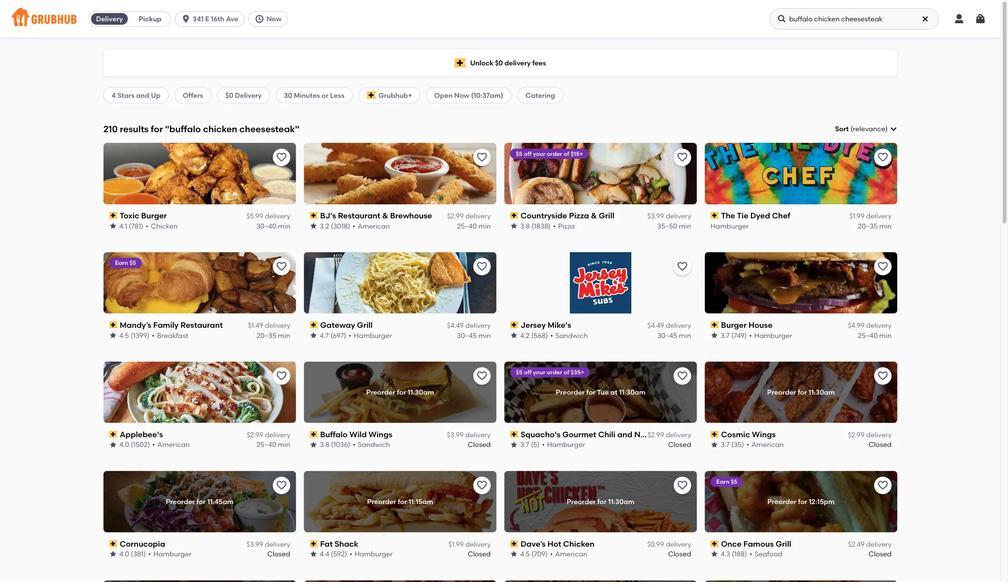 Task type: locate. For each thing, give the bounding box(es) containing it.
1 horizontal spatial burger
[[722, 320, 747, 330]]

3.8 down buffalo
[[320, 441, 330, 449]]

1 horizontal spatial 3.8
[[521, 222, 530, 230]]

1 vertical spatial • sandwich
[[353, 441, 390, 449]]

0 horizontal spatial delivery
[[96, 15, 123, 23]]

35–50 min
[[658, 222, 692, 230]]

0 horizontal spatial preorder for 11:30am
[[367, 388, 434, 397]]

grill up seafood
[[776, 539, 792, 549]]

0 vertical spatial off
[[524, 150, 532, 157]]

star icon image left 3.7 (5)
[[510, 441, 518, 449]]

0 horizontal spatial 20–35
[[257, 331, 277, 340]]

2 30–45 from the left
[[658, 331, 678, 340]]

delivery for mike's
[[666, 321, 692, 330]]

catering
[[526, 91, 556, 99]]

save this restaurant button for the tie dyed chef
[[875, 149, 892, 166]]

subscription pass image left the cornucopia
[[109, 541, 118, 547]]

and
[[136, 91, 149, 99], [618, 430, 633, 439]]

0 horizontal spatial $1.99
[[449, 540, 464, 549]]

• right (781)
[[146, 222, 148, 230]]

0 horizontal spatial wings
[[369, 430, 393, 439]]

1 30–45 min from the left
[[457, 331, 491, 340]]

0 horizontal spatial now
[[267, 15, 282, 23]]

subscription pass image
[[109, 212, 118, 219], [510, 212, 519, 219], [109, 322, 118, 329], [310, 322, 318, 329], [711, 322, 720, 329], [109, 431, 118, 438], [310, 431, 318, 438], [310, 541, 318, 547]]

$5.99
[[247, 212, 263, 220]]

1 your from the top
[[533, 150, 546, 157]]

1 vertical spatial $1.99 delivery
[[449, 540, 491, 549]]

star icon image for toxic burger
[[109, 222, 117, 230]]

mandy's
[[120, 320, 152, 330]]

2 order from the top
[[547, 369, 563, 376]]

subscription pass image left "the"
[[711, 212, 720, 219]]

3.8 (1036)
[[320, 441, 351, 449]]

of left $35+
[[564, 369, 570, 376]]

star icon image left 4.0 (1502)
[[109, 441, 117, 449]]

star icon image left 3.8 (1838)
[[510, 222, 518, 230]]

applebee's
[[120, 430, 163, 439]]

toxic burger
[[120, 211, 167, 220]]

hamburger for grill
[[354, 331, 392, 340]]

for
[[151, 124, 163, 134], [397, 388, 406, 397], [587, 388, 596, 397], [798, 388, 808, 397], [197, 498, 206, 506], [398, 498, 407, 506], [598, 498, 607, 506], [799, 498, 808, 506]]

•
[[146, 222, 148, 230], [353, 222, 355, 230], [553, 222, 556, 230], [152, 331, 155, 340], [349, 331, 352, 340], [551, 331, 553, 340], [750, 331, 752, 340], [152, 441, 155, 449], [353, 441, 356, 449], [542, 441, 545, 449], [747, 441, 750, 449], [148, 550, 151, 558], [350, 550, 353, 558], [551, 550, 553, 558], [750, 550, 753, 558]]

save this restaurant image for applebee's
[[276, 370, 288, 382]]

delivery left the 30
[[235, 91, 262, 99]]

save this restaurant image for gateway grill
[[477, 261, 488, 273]]

0 horizontal spatial 25–40 min
[[257, 441, 290, 449]]

sandwich down the mike's
[[556, 331, 588, 340]]

pizza
[[569, 211, 589, 220], [559, 222, 575, 230]]

$5 off your order of $35+
[[516, 369, 585, 376]]

subscription pass image left gateway
[[310, 322, 318, 329]]

the tie dyed chef
[[722, 211, 791, 220]]

star icon image left "4.2"
[[510, 332, 518, 339]]

• for buffalo wild wings
[[353, 441, 356, 449]]

order left $35+
[[547, 369, 563, 376]]

1 vertical spatial pizza
[[559, 222, 575, 230]]

• down hot
[[551, 550, 553, 558]]

1 vertical spatial earn $5
[[717, 478, 738, 485]]

hamburger down house
[[755, 331, 793, 340]]

1 horizontal spatial $3.99 delivery
[[447, 431, 491, 439]]

$0 right unlock
[[495, 59, 503, 67]]

subscription pass image for cosmic wings
[[711, 431, 720, 438]]

4.0 left "(381)"
[[119, 550, 129, 558]]

$0.99
[[648, 540, 665, 549]]

off
[[524, 150, 532, 157], [524, 369, 532, 376]]

• hamburger for burger house
[[750, 331, 793, 340]]

• down gateway grill
[[349, 331, 352, 340]]

2 horizontal spatial 25–40 min
[[859, 331, 892, 340]]

0 horizontal spatial $4.49 delivery
[[447, 321, 491, 330]]

applebee's logo image
[[103, 362, 296, 423]]

tie
[[737, 211, 749, 220]]

1 order from the top
[[547, 150, 563, 157]]

1 horizontal spatial sandwich
[[556, 331, 588, 340]]

1 vertical spatial earn
[[717, 478, 730, 485]]

3.7 left '(5)'
[[521, 441, 530, 449]]

chicken
[[151, 222, 178, 230], [564, 539, 595, 549]]

4.5 down the dave's
[[521, 550, 530, 558]]

20–35 min
[[859, 222, 892, 230], [257, 331, 290, 340]]

0 horizontal spatial sandwich
[[358, 441, 390, 449]]

4.0 (381)
[[119, 550, 146, 558]]

1 vertical spatial of
[[564, 369, 570, 376]]

star icon image for cornucopia
[[109, 551, 117, 558]]

grill
[[599, 211, 615, 220], [357, 320, 373, 330], [776, 539, 792, 549]]

earn down 3.7 (35)
[[717, 478, 730, 485]]

countryside pizza & grill
[[521, 211, 615, 220]]

• american down cosmic wings
[[747, 441, 784, 449]]

1 horizontal spatial • sandwich
[[551, 331, 588, 340]]

$0 up chicken
[[226, 91, 233, 99]]

star icon image for squacho's gourmet chili and nachos
[[510, 441, 518, 449]]

1 vertical spatial 3.8
[[320, 441, 330, 449]]

2 $4.49 from the left
[[648, 321, 665, 330]]

now inside now 'button'
[[267, 15, 282, 23]]

min for burger house
[[880, 331, 892, 340]]

family
[[153, 320, 179, 330]]

wings
[[369, 430, 393, 439], [753, 430, 776, 439]]

subscription pass image for the tie dyed chef
[[711, 212, 720, 219]]

1 horizontal spatial 30–45
[[658, 331, 678, 340]]

2 horizontal spatial 25–40
[[859, 331, 878, 340]]

grubhub plus flag logo image
[[455, 58, 467, 68], [367, 91, 377, 99]]

chicken right hot
[[564, 539, 595, 549]]

1 vertical spatial $3.99 delivery
[[447, 431, 491, 439]]

min for jersey mike's
[[679, 331, 692, 340]]

hamburger down shack
[[355, 550, 393, 558]]

wings right cosmic
[[753, 430, 776, 439]]

subscription pass image
[[310, 212, 318, 219], [711, 212, 720, 219], [510, 322, 519, 329], [510, 431, 519, 438], [711, 431, 720, 438], [109, 541, 118, 547], [510, 541, 519, 547], [711, 541, 720, 547]]

american for cosmic wings
[[752, 441, 784, 449]]

sandwich down wild
[[358, 441, 390, 449]]

hamburger for shack
[[355, 550, 393, 558]]

save this restaurant image for dave's hot chicken
[[677, 480, 689, 492]]

open now (10:37am)
[[435, 91, 504, 99]]

0 vertical spatial order
[[547, 150, 563, 157]]

save this restaurant button for burger house
[[875, 258, 892, 276]]

bj's restaurant & brewhouse
[[320, 211, 432, 220]]

sandwich for wild
[[358, 441, 390, 449]]

2 off from the top
[[524, 369, 532, 376]]

0 vertical spatial delivery
[[96, 15, 123, 23]]

save this restaurant button for applebee's
[[273, 368, 290, 385]]

save this restaurant image
[[677, 261, 689, 273], [878, 261, 889, 273], [477, 370, 488, 382], [677, 370, 689, 382], [878, 370, 889, 382], [477, 480, 488, 492], [677, 480, 689, 492], [878, 480, 889, 492]]

4.7
[[320, 331, 329, 340]]

save this restaurant button for bj's restaurant & brewhouse
[[474, 149, 491, 166]]

• sandwich down wild
[[353, 441, 390, 449]]

1 of from the top
[[564, 150, 570, 157]]

subscription pass image for fat shack
[[310, 541, 318, 547]]

• for mandy's family restaurant
[[152, 331, 155, 340]]

2 $4.49 delivery from the left
[[648, 321, 692, 330]]

2 4.0 from the top
[[119, 550, 129, 558]]

1 vertical spatial and
[[618, 430, 633, 439]]

save this restaurant image for jersey mike's
[[677, 261, 689, 273]]

0 vertical spatial grill
[[599, 211, 615, 220]]

restaurant
[[338, 211, 381, 220], [181, 320, 223, 330]]

mandy's family restaurant logo image
[[103, 252, 296, 314]]

&
[[383, 211, 389, 220], [591, 211, 597, 220]]

0 horizontal spatial earn $5
[[115, 260, 136, 267]]

• down shack
[[350, 550, 353, 558]]

subscription pass image left cosmic
[[711, 431, 720, 438]]

wings right wild
[[369, 430, 393, 439]]

gourmet
[[563, 430, 597, 439]]

0 horizontal spatial and
[[136, 91, 149, 99]]

1 4.0 from the top
[[119, 441, 129, 449]]

1 horizontal spatial preorder for 11:30am
[[567, 498, 635, 506]]

1 vertical spatial 4.0
[[119, 550, 129, 558]]

star icon image for jersey mike's
[[510, 332, 518, 339]]

2 & from the left
[[591, 211, 597, 220]]

subscription pass image left mandy's
[[109, 322, 118, 329]]

earn $5 down 3.7 (35)
[[717, 478, 738, 485]]

1 horizontal spatial 4.5
[[521, 550, 530, 558]]

star icon image left 4.4
[[310, 551, 318, 558]]

1 horizontal spatial chicken
[[564, 539, 595, 549]]

11:30am for cosmic wings
[[809, 388, 836, 397]]

results
[[120, 124, 149, 134]]

subscription pass image left the dave's
[[510, 541, 519, 547]]

30–45 for gateway grill
[[457, 331, 477, 340]]

your left "$15+"
[[533, 150, 546, 157]]

chicken down toxic burger
[[151, 222, 178, 230]]

0 vertical spatial grubhub plus flag logo image
[[455, 58, 467, 68]]

$4.49 delivery
[[447, 321, 491, 330], [648, 321, 692, 330]]

once famous grill
[[722, 539, 792, 549]]

for for squacho's
[[587, 388, 596, 397]]

0 vertical spatial 3.8
[[521, 222, 530, 230]]

buffalo
[[320, 430, 348, 439]]

0 horizontal spatial &
[[383, 211, 389, 220]]

1 vertical spatial 20–35
[[257, 331, 277, 340]]

min for toxic burger
[[278, 222, 290, 230]]

• hamburger down house
[[750, 331, 793, 340]]

american right (1502)
[[158, 441, 190, 449]]

0 horizontal spatial grubhub plus flag logo image
[[367, 91, 377, 99]]

star icon image left the 4.5 (709)
[[510, 551, 518, 558]]

30–45 min for jersey mike's
[[658, 331, 692, 340]]

star icon image left 3.8 (1036)
[[310, 441, 318, 449]]

star icon image left 4.1
[[109, 222, 117, 230]]

for for cosmic
[[798, 388, 808, 397]]

subscription pass image left the jersey
[[510, 322, 519, 329]]

1 vertical spatial 25–40 min
[[859, 331, 892, 340]]

star icon image for applebee's
[[109, 441, 117, 449]]

$2.49 delivery
[[849, 540, 892, 549]]

american down dave's hot chicken
[[556, 550, 588, 558]]

• down jersey mike's
[[551, 331, 553, 340]]

11:15am
[[409, 498, 434, 506]]

0 horizontal spatial $4.49
[[447, 321, 464, 330]]

delivery left pickup
[[96, 15, 123, 23]]

• right (3018)
[[353, 222, 355, 230]]

1 vertical spatial $0
[[226, 91, 233, 99]]

3.2 (3018)
[[320, 222, 350, 230]]

star icon image for dave's hot chicken
[[510, 551, 518, 558]]

earn $5 down 4.1
[[115, 260, 136, 267]]

1 horizontal spatial $4.49
[[648, 321, 665, 330]]

hamburger
[[711, 222, 749, 230], [354, 331, 392, 340], [755, 331, 793, 340], [548, 441, 586, 449], [153, 550, 192, 558], [355, 550, 393, 558]]

• chicken
[[146, 222, 178, 230]]

30–45 min for gateway grill
[[457, 331, 491, 340]]

2 vertical spatial $3.99 delivery
[[247, 540, 290, 549]]

0 horizontal spatial $3.99 delivery
[[247, 540, 290, 549]]

30–45
[[457, 331, 477, 340], [658, 331, 678, 340]]

subscription pass image for applebee's
[[109, 431, 118, 438]]

$2.49
[[849, 540, 865, 549]]

for for dave's
[[598, 498, 607, 506]]

2 30–45 min from the left
[[658, 331, 692, 340]]

0 vertical spatial $0
[[495, 59, 503, 67]]

0 horizontal spatial $1.99 delivery
[[449, 540, 491, 549]]

4
[[112, 91, 116, 99]]

up
[[151, 91, 161, 99]]

chili
[[599, 430, 616, 439]]

preorder for cosmic wings
[[768, 388, 797, 397]]

at
[[611, 388, 618, 397]]

3.7 left (749)
[[721, 331, 730, 340]]

1 $4.49 delivery from the left
[[447, 321, 491, 330]]

fees
[[533, 59, 546, 67]]

• down buffalo wild wings
[[353, 441, 356, 449]]

svg image inside '341 e 16th ave' button
[[181, 14, 191, 24]]

3.8 left "(1838)"
[[521, 222, 530, 230]]

now right svg icon on the left of the page
[[267, 15, 282, 23]]

• hamburger for cornucopia
[[148, 550, 192, 558]]

Search for food, convenience, alcohol... search field
[[770, 8, 940, 30]]

$1.99
[[850, 212, 865, 220], [449, 540, 464, 549]]

$5 off your order of $15+
[[516, 150, 583, 157]]

• right "(1838)"
[[553, 222, 556, 230]]

save this restaurant button for jersey mike's
[[674, 258, 692, 276]]

2 horizontal spatial $3.99
[[648, 212, 665, 220]]

2 vertical spatial 25–40
[[257, 441, 277, 449]]

1 horizontal spatial wings
[[753, 430, 776, 439]]

and right the chili
[[618, 430, 633, 439]]

svg image
[[954, 13, 966, 25], [975, 13, 987, 25], [181, 14, 191, 24], [778, 14, 787, 24], [922, 15, 930, 23], [890, 125, 898, 133]]

preorder for 11:30am for dave's hot chicken
[[567, 498, 635, 506]]

2 vertical spatial 25–40 min
[[257, 441, 290, 449]]

• american right (1502)
[[152, 441, 190, 449]]

$4.99 delivery
[[849, 321, 892, 330]]

cheesesteak"
[[240, 124, 300, 134]]

• right "(381)"
[[148, 550, 151, 558]]

4.0 for applebee's
[[119, 441, 129, 449]]

0 horizontal spatial restaurant
[[181, 320, 223, 330]]

delivery for burger
[[265, 212, 290, 220]]

0 horizontal spatial chicken
[[151, 222, 178, 230]]

star icon image for bj's restaurant & brewhouse
[[310, 222, 318, 230]]

• american down the bj's restaurant & brewhouse
[[353, 222, 390, 230]]

3.7 left the (35)
[[721, 441, 730, 449]]

american for bj's restaurant & brewhouse
[[358, 222, 390, 230]]

1 vertical spatial 20–35 min
[[257, 331, 290, 340]]

(568)
[[532, 331, 548, 340]]

4.7 (697)
[[320, 331, 347, 340]]

1 horizontal spatial $0
[[495, 59, 503, 67]]

• hamburger for squacho's gourmet chili and nachos
[[542, 441, 586, 449]]

of
[[564, 150, 570, 157], [564, 369, 570, 376]]

0 vertical spatial 20–35 min
[[859, 222, 892, 230]]

save this restaurant button
[[273, 149, 290, 166], [474, 149, 491, 166], [674, 149, 692, 166], [875, 149, 892, 166], [273, 258, 290, 276], [474, 258, 491, 276], [674, 258, 692, 276], [875, 258, 892, 276], [273, 368, 290, 385], [474, 368, 491, 385], [674, 368, 692, 385], [875, 368, 892, 385], [273, 477, 290, 494], [474, 477, 491, 494], [674, 477, 692, 494], [875, 477, 892, 494]]

1 vertical spatial off
[[524, 369, 532, 376]]

1 horizontal spatial delivery
[[235, 91, 262, 99]]

grill down "countryside pizza & grill logo"
[[599, 211, 615, 220]]

hamburger for gourmet
[[548, 441, 586, 449]]

preorder for buffalo wild wings
[[367, 388, 396, 397]]

1 horizontal spatial earn
[[717, 478, 730, 485]]

• for squacho's gourmet chili and nachos
[[542, 441, 545, 449]]

0 vertical spatial 4.5
[[119, 331, 129, 340]]

0 vertical spatial $1.99 delivery
[[850, 212, 892, 220]]

1 horizontal spatial grubhub plus flag logo image
[[455, 58, 467, 68]]

delivery
[[96, 15, 123, 23], [235, 91, 262, 99]]

0 vertical spatial your
[[533, 150, 546, 157]]

1 horizontal spatial $1.99 delivery
[[850, 212, 892, 220]]

1 vertical spatial 25–40
[[859, 331, 878, 340]]

0 horizontal spatial 25–40
[[257, 441, 277, 449]]

• american
[[353, 222, 390, 230], [152, 441, 190, 449], [747, 441, 784, 449], [551, 550, 588, 558]]

$3.99 for &
[[648, 212, 665, 220]]

subscription pass image left fat
[[310, 541, 318, 547]]

• right the (35)
[[747, 441, 750, 449]]

star icon image left 3.7 (35)
[[711, 441, 719, 449]]

(5)
[[531, 441, 540, 449]]

1 horizontal spatial earn $5
[[717, 478, 738, 485]]

hamburger down gateway grill
[[354, 331, 392, 340]]

210
[[103, 124, 118, 134]]

pizza up "• pizza" at the top right of page
[[569, 211, 589, 220]]

0 vertical spatial 20–35
[[859, 222, 878, 230]]

• for cornucopia
[[148, 550, 151, 558]]

save this restaurant image
[[276, 152, 288, 163], [477, 152, 488, 163], [677, 152, 689, 163], [878, 152, 889, 163], [276, 261, 288, 273], [477, 261, 488, 273], [276, 370, 288, 382], [276, 480, 288, 492]]

0 horizontal spatial 3.8
[[320, 441, 330, 449]]

3.8
[[521, 222, 530, 230], [320, 441, 330, 449]]

$4.49
[[447, 321, 464, 330], [648, 321, 665, 330]]

0 vertical spatial • sandwich
[[551, 331, 588, 340]]

delivery inside button
[[96, 15, 123, 23]]

1 vertical spatial $3.99
[[447, 431, 464, 439]]

grubhub plus flag logo image left unlock
[[455, 58, 467, 68]]

dave's
[[521, 539, 546, 549]]

4.5 down mandy's
[[119, 331, 129, 340]]

subscription pass image left buffalo
[[310, 431, 318, 438]]

11:30am for dave's hot chicken
[[609, 498, 635, 506]]

$2.99 for cosmic wings
[[849, 431, 865, 439]]

subscription pass image left toxic
[[109, 212, 118, 219]]

now right open
[[455, 91, 470, 99]]

min for mandy's family restaurant
[[278, 331, 290, 340]]

chef
[[773, 211, 791, 220]]

preorder for dave's hot chicken
[[567, 498, 596, 506]]

• for gateway grill
[[349, 331, 352, 340]]

4.0 left (1502)
[[119, 441, 129, 449]]

0 horizontal spatial 4.5
[[119, 331, 129, 340]]

preorder for 11:15am
[[367, 498, 434, 506]]

0 horizontal spatial 30–45 min
[[457, 331, 491, 340]]

• right '(5)'
[[542, 441, 545, 449]]

delivery for gourmet
[[666, 431, 692, 439]]

& down "countryside pizza & grill logo"
[[591, 211, 597, 220]]

4.0
[[119, 441, 129, 449], [119, 550, 129, 558]]

0 horizontal spatial 20–35 min
[[257, 331, 290, 340]]

save this restaurant button for cosmic wings
[[875, 368, 892, 385]]

1 vertical spatial $1.99
[[449, 540, 464, 549]]

• hamburger for gateway grill
[[349, 331, 392, 340]]

$4.49 for gateway grill
[[447, 321, 464, 330]]

341 e 16th ave
[[193, 15, 238, 23]]

0 horizontal spatial $0
[[226, 91, 233, 99]]

burger up "3.7 (749)"
[[722, 320, 747, 330]]

1 off from the top
[[524, 150, 532, 157]]

$2.99 for applebee's
[[247, 431, 263, 439]]

subscription pass image left bj's
[[310, 212, 318, 219]]

burger up • chicken
[[141, 211, 167, 220]]

0 vertical spatial earn $5
[[115, 260, 136, 267]]

0 horizontal spatial • sandwich
[[353, 441, 390, 449]]

dyed
[[751, 211, 771, 220]]

25–40 min
[[457, 222, 491, 230], [859, 331, 892, 340], [257, 441, 290, 449]]

subscription pass image left once
[[711, 541, 720, 547]]

off for squacho's gourmet chili and nachos
[[524, 369, 532, 376]]

save this restaurant image for toxic burger
[[276, 152, 288, 163]]

restaurant up (3018)
[[338, 211, 381, 220]]

main navigation navigation
[[0, 0, 1002, 38]]

1 horizontal spatial 20–35 min
[[859, 222, 892, 230]]

star icon image left 4.0 (381)
[[109, 551, 117, 558]]

grubhub plus flag logo image left grubhub+
[[367, 91, 377, 99]]

2 horizontal spatial $3.99 delivery
[[648, 212, 692, 220]]

1 vertical spatial your
[[533, 369, 546, 376]]

• for dave's hot chicken
[[551, 550, 553, 558]]

4.3 (188)
[[721, 550, 748, 558]]

preorder for fat shack
[[367, 498, 396, 506]]

• hamburger down the cornucopia
[[148, 550, 192, 558]]

gateway grill
[[320, 320, 373, 330]]

1 horizontal spatial 30–45 min
[[658, 331, 692, 340]]

0 vertical spatial earn
[[115, 260, 128, 267]]

30–45 for jersey mike's
[[658, 331, 678, 340]]

the tie dyed chef logo image
[[705, 143, 898, 204]]

1 horizontal spatial $4.49 delivery
[[648, 321, 692, 330]]

grubhub plus flag logo image for unlock $0 delivery fees
[[455, 58, 467, 68]]

4.5 (709)
[[521, 550, 548, 558]]

None field
[[836, 124, 898, 134]]

your down (568)
[[533, 369, 546, 376]]

3.7 for burger house
[[721, 331, 730, 340]]

0 vertical spatial burger
[[141, 211, 167, 220]]

4.1 (781)
[[119, 222, 143, 230]]

"buffalo
[[165, 124, 201, 134]]

american down cosmic wings
[[752, 441, 784, 449]]

$3.99
[[648, 212, 665, 220], [447, 431, 464, 439], [247, 540, 263, 549]]

$1.99 delivery
[[850, 212, 892, 220], [449, 540, 491, 549]]

subscription pass image left countryside
[[510, 212, 519, 219]]

0 vertical spatial $3.99
[[648, 212, 665, 220]]

save this restaurant button for fat shack
[[474, 477, 491, 494]]

20–35 for mandy's family restaurant
[[257, 331, 277, 340]]

now
[[267, 15, 282, 23], [455, 91, 470, 99]]

• american for bj's restaurant & brewhouse
[[353, 222, 390, 230]]

1 30–45 from the left
[[457, 331, 477, 340]]

1 vertical spatial sandwich
[[358, 441, 390, 449]]

subscription pass image left squacho's in the bottom of the page
[[510, 431, 519, 438]]

• down burger house
[[750, 331, 752, 340]]

pizza down countryside pizza & grill
[[559, 222, 575, 230]]

earn $5
[[115, 260, 136, 267], [717, 478, 738, 485]]

hot
[[548, 539, 562, 549]]

or
[[322, 91, 329, 99]]

$2.99 delivery for squacho's gourmet chili and nachos
[[648, 431, 692, 439]]

star icon image left 4.7
[[310, 332, 318, 339]]

2 your from the top
[[533, 369, 546, 376]]

preorder
[[367, 388, 396, 397], [556, 388, 585, 397], [768, 388, 797, 397], [166, 498, 195, 506], [367, 498, 396, 506], [567, 498, 596, 506], [768, 498, 797, 506]]

1 vertical spatial chicken
[[564, 539, 595, 549]]

toxic burger logo image
[[103, 143, 296, 204]]

0 horizontal spatial $3.99
[[247, 540, 263, 549]]

$1.49
[[248, 321, 263, 330]]

(3018)
[[331, 222, 350, 230]]

& left brewhouse
[[383, 211, 389, 220]]

• sandwich down the mike's
[[551, 331, 588, 340]]

• right (1502)
[[152, 441, 155, 449]]

star icon image left 4.3
[[711, 551, 719, 558]]

1 & from the left
[[383, 211, 389, 220]]

$2.99 delivery for cosmic wings
[[849, 431, 892, 439]]

order left "$15+"
[[547, 150, 563, 157]]

2 of from the top
[[564, 369, 570, 376]]

• hamburger
[[349, 331, 392, 340], [750, 331, 793, 340], [542, 441, 586, 449], [148, 550, 192, 558], [350, 550, 393, 558]]

hamburger down gourmet
[[548, 441, 586, 449]]

• hamburger down gateway grill
[[349, 331, 392, 340]]

subscription pass image left burger house
[[711, 322, 720, 329]]

1 vertical spatial grill
[[357, 320, 373, 330]]

• hamburger down shack
[[350, 550, 393, 558]]

earn $5 for once
[[717, 478, 738, 485]]

1 $4.49 from the left
[[447, 321, 464, 330]]

0 vertical spatial 25–40
[[457, 222, 477, 230]]

american down the bj's restaurant & brewhouse
[[358, 222, 390, 230]]

1 horizontal spatial and
[[618, 430, 633, 439]]

4 stars and up
[[112, 91, 161, 99]]

closed for gourmet
[[669, 441, 692, 449]]

star icon image
[[109, 222, 117, 230], [310, 222, 318, 230], [510, 222, 518, 230], [109, 332, 117, 339], [310, 332, 318, 339], [510, 332, 518, 339], [711, 332, 719, 339], [109, 441, 117, 449], [310, 441, 318, 449], [510, 441, 518, 449], [711, 441, 719, 449], [109, 551, 117, 558], [310, 551, 318, 558], [510, 551, 518, 558], [711, 551, 719, 558]]

of left "$15+"
[[564, 150, 570, 157]]



Task type: describe. For each thing, give the bounding box(es) containing it.
subscription pass image for cornucopia
[[109, 541, 118, 547]]

bj's
[[320, 211, 336, 220]]

30–40 min
[[257, 222, 290, 230]]

& for grill
[[591, 211, 597, 220]]

grubhub plus flag logo image for grubhub+
[[367, 91, 377, 99]]

gateway
[[320, 320, 355, 330]]

$0.99 delivery
[[648, 540, 692, 549]]

subscription pass image for mandy's family restaurant
[[109, 322, 118, 329]]

$2.99 for squacho's gourmet chili and nachos
[[648, 431, 665, 439]]

25–40 min for restaurant
[[457, 222, 491, 230]]

1 vertical spatial delivery
[[235, 91, 262, 99]]

4.4 (592)
[[320, 550, 347, 558]]

• hamburger for fat shack
[[350, 550, 393, 558]]

25–40 for house
[[859, 331, 878, 340]]

preorder for 12:15pm
[[768, 498, 835, 506]]

star icon image for cosmic wings
[[711, 441, 719, 449]]

4.5 (1399)
[[119, 331, 150, 340]]

• for toxic burger
[[146, 222, 148, 230]]

star icon image for countryside pizza & grill
[[510, 222, 518, 230]]

(1036)
[[331, 441, 351, 449]]

save this restaurant image for buffalo wild wings
[[477, 370, 488, 382]]

earn for mandy's family restaurant
[[115, 260, 128, 267]]

save this restaurant image for bj's restaurant & brewhouse
[[477, 152, 488, 163]]

4.2
[[521, 331, 530, 340]]

save this restaurant button for toxic burger
[[273, 149, 290, 166]]

(697)
[[331, 331, 347, 340]]

(188)
[[732, 550, 748, 558]]

25–40 min for house
[[859, 331, 892, 340]]

$4.49 delivery for gateway grill
[[447, 321, 491, 330]]

1 wings from the left
[[369, 430, 393, 439]]

delivery for pizza
[[666, 212, 692, 220]]

delivery for family
[[265, 321, 290, 330]]

house
[[749, 320, 773, 330]]

save this restaurant image for fat shack
[[477, 480, 488, 492]]

sort ( relevance )
[[836, 125, 888, 133]]

35–50
[[658, 222, 678, 230]]

preorder for once famous grill
[[768, 498, 797, 506]]

1 vertical spatial restaurant
[[181, 320, 223, 330]]

save this restaurant button for cornucopia
[[273, 477, 290, 494]]

1 horizontal spatial grill
[[599, 211, 615, 220]]

11:45am
[[207, 498, 234, 506]]

pizza for •
[[559, 222, 575, 230]]

20–35 for the tie dyed chef
[[859, 222, 878, 230]]

30 minutes or less
[[284, 91, 345, 99]]

(
[[851, 125, 854, 133]]

3.7 (35)
[[721, 441, 745, 449]]

delivery button
[[89, 11, 130, 27]]

brewhouse
[[390, 211, 432, 220]]

your for countryside pizza & grill
[[533, 150, 546, 157]]

of for gourmet
[[564, 369, 570, 376]]

subscription pass image for gateway grill
[[310, 322, 318, 329]]

pickup
[[139, 15, 162, 23]]

jersey mike's
[[521, 320, 572, 330]]

star icon image for buffalo wild wings
[[310, 441, 318, 449]]

min for countryside pizza & grill
[[679, 222, 692, 230]]

3.7 for cosmic wings
[[721, 441, 730, 449]]

delivery for wings
[[867, 431, 892, 439]]

save this restaurant image for cosmic wings
[[878, 370, 889, 382]]

gateway grill logo image
[[304, 252, 497, 314]]

$1.99 delivery for the tie dyed chef
[[850, 212, 892, 220]]

$35+
[[571, 369, 585, 376]]

$4.49 for jersey mike's
[[648, 321, 665, 330]]

svg image
[[255, 14, 265, 24]]

$2.99 delivery for applebee's
[[247, 431, 290, 439]]

25–40 for restaurant
[[457, 222, 477, 230]]

delivery for restaurant
[[466, 212, 491, 220]]

hamburger down "the"
[[711, 222, 749, 230]]

closed for wild
[[468, 441, 491, 449]]

none field containing sort
[[836, 124, 898, 134]]

$5.99 delivery
[[247, 212, 290, 220]]

once
[[722, 539, 742, 549]]

sandwich for mike's
[[556, 331, 588, 340]]

mike's
[[548, 320, 572, 330]]

• american for applebee's
[[152, 441, 190, 449]]

210 results for "buffalo chicken cheesesteak"
[[103, 124, 300, 134]]

4.1
[[119, 222, 127, 230]]

closed for hot
[[669, 550, 692, 558]]

burger house
[[722, 320, 773, 330]]

• pizza
[[553, 222, 575, 230]]

dave's hot chicken
[[521, 539, 595, 549]]

shack
[[335, 539, 359, 549]]

of for pizza
[[564, 150, 570, 157]]

closed for famous
[[869, 550, 892, 558]]

toxic
[[120, 211, 139, 220]]

for for fat
[[398, 498, 407, 506]]

save this restaurant button for buffalo wild wings
[[474, 368, 491, 385]]

4.5 for mandy's family restaurant
[[119, 331, 129, 340]]

3.2
[[320, 222, 329, 230]]

$0 delivery
[[226, 91, 262, 99]]

1 horizontal spatial now
[[455, 91, 470, 99]]

(709)
[[532, 550, 548, 558]]

• for fat shack
[[350, 550, 353, 558]]

• for jersey mike's
[[551, 331, 553, 340]]

save this restaurant button for dave's hot chicken
[[674, 477, 692, 494]]

3.7 (5)
[[521, 441, 540, 449]]

countryside
[[521, 211, 568, 220]]

• sandwich for mike's
[[551, 331, 588, 340]]

stars
[[118, 91, 135, 99]]

countryside pizza & grill logo image
[[505, 143, 697, 204]]

0 horizontal spatial burger
[[141, 211, 167, 220]]

less
[[330, 91, 345, 99]]

0 vertical spatial restaurant
[[338, 211, 381, 220]]

bj's restaurant & brewhouse logo image
[[304, 143, 497, 204]]

closed for shack
[[468, 550, 491, 558]]

3.8 for buffalo wild wings
[[320, 441, 330, 449]]

relevance
[[854, 125, 886, 133]]

cornucopia
[[120, 539, 165, 549]]

$3.99 for wings
[[447, 431, 464, 439]]

subscription pass image for toxic burger
[[109, 212, 118, 219]]

& for brewhouse
[[383, 211, 389, 220]]

subscription pass image for countryside pizza & grill
[[510, 212, 519, 219]]

tue
[[597, 388, 609, 397]]

star icon image for mandy's family restaurant
[[109, 332, 117, 339]]

2 wings from the left
[[753, 430, 776, 439]]

the
[[722, 211, 736, 220]]

$2.99 delivery for bj's restaurant & brewhouse
[[447, 212, 491, 220]]

squacho's gourmet chili and nachos
[[521, 430, 664, 439]]

save this restaurant image for cornucopia
[[276, 480, 288, 492]]

save this restaurant image for burger house
[[878, 261, 889, 273]]

$3.99 delivery for wings
[[447, 431, 491, 439]]

$15+
[[571, 150, 583, 157]]

2 vertical spatial grill
[[776, 539, 792, 549]]

burger house logo image
[[705, 252, 898, 314]]

e
[[205, 15, 209, 23]]

(35)
[[732, 441, 745, 449]]

minutes
[[294, 91, 320, 99]]

preorder for squacho's gourmet chili and nachos
[[556, 388, 585, 397]]

sort
[[836, 125, 849, 133]]

fat shack
[[320, 539, 359, 549]]

(1502)
[[131, 441, 150, 449]]

• for countryside pizza & grill
[[553, 222, 556, 230]]

svg image inside field
[[890, 125, 898, 133]]

0 horizontal spatial grill
[[357, 320, 373, 330]]

)
[[886, 125, 888, 133]]

grubhub+
[[379, 91, 412, 99]]

cosmic wings
[[722, 430, 776, 439]]

subscription pass image for dave's hot chicken
[[510, 541, 519, 547]]

• american for dave's hot chicken
[[551, 550, 588, 558]]

1 vertical spatial burger
[[722, 320, 747, 330]]

4.4
[[320, 550, 329, 558]]

hamburger down the cornucopia
[[153, 550, 192, 558]]

• american for cosmic wings
[[747, 441, 784, 449]]

subscription pass image for burger house
[[711, 322, 720, 329]]

(592)
[[331, 550, 347, 558]]

offers
[[183, 91, 203, 99]]

ave
[[226, 15, 238, 23]]

nachos
[[635, 430, 664, 439]]

earn for once famous grill
[[717, 478, 730, 485]]

for for once
[[799, 498, 808, 506]]

unlock $0 delivery fees
[[471, 59, 546, 67]]

buffalo wild wings
[[320, 430, 393, 439]]

pickup button
[[130, 11, 171, 27]]

cosmic
[[722, 430, 751, 439]]

• for cosmic wings
[[747, 441, 750, 449]]

11:30am for buffalo wild wings
[[408, 388, 434, 397]]

(749)
[[732, 331, 747, 340]]

open
[[435, 91, 453, 99]]

0 vertical spatial and
[[136, 91, 149, 99]]

famous
[[744, 539, 774, 549]]

• for burger house
[[750, 331, 752, 340]]

• breakfast
[[152, 331, 188, 340]]

now button
[[249, 11, 292, 27]]

jersey mike's logo image
[[570, 252, 632, 314]]

mandy's family restaurant
[[120, 320, 223, 330]]



Task type: vqa. For each thing, say whether or not it's contained in the screenshot.
individually
no



